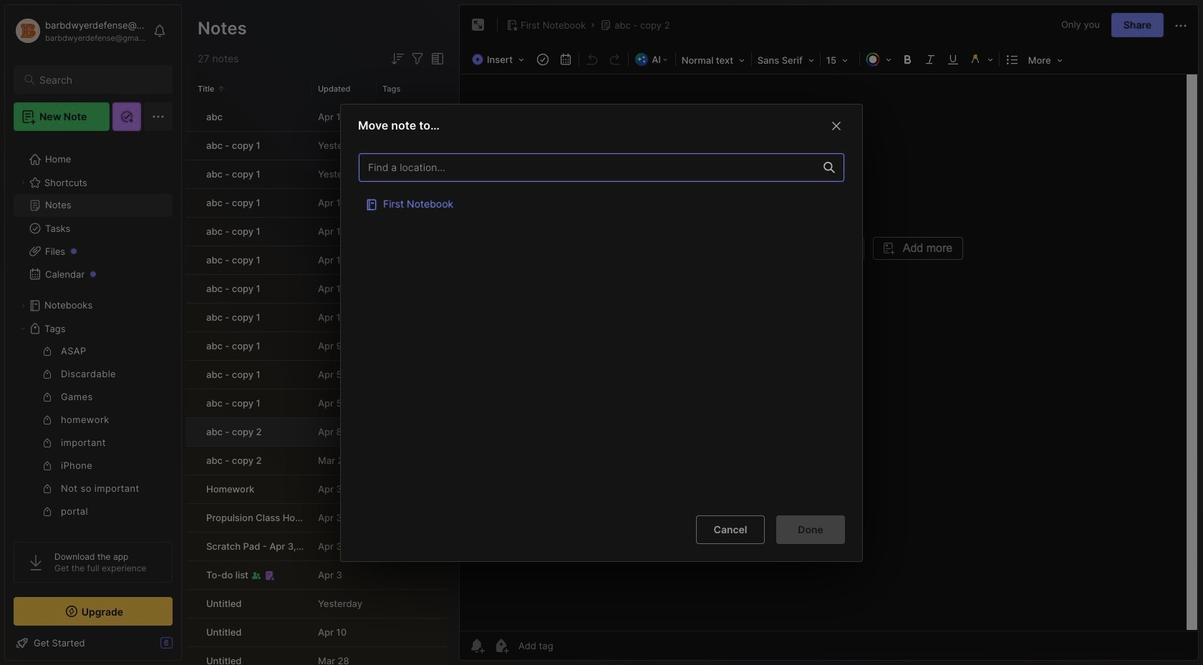 Task type: locate. For each thing, give the bounding box(es) containing it.
Search text field
[[39, 73, 160, 87]]

Find a location field
[[352, 145, 851, 504]]

row group
[[186, 103, 447, 665]]

calendar event image
[[556, 49, 576, 69]]

0 vertical spatial cell
[[359, 188, 844, 217]]

cell
[[359, 188, 844, 217], [382, 534, 430, 562]]

group
[[14, 340, 173, 665]]

None search field
[[39, 71, 160, 88]]

expand note image
[[470, 16, 487, 34]]

insert image
[[468, 50, 531, 69]]

note window element
[[459, 4, 1199, 661]]

font color image
[[861, 49, 896, 69]]

none search field inside main element
[[39, 71, 160, 88]]

group inside tree
[[14, 340, 173, 665]]

tree
[[5, 140, 181, 665]]

underline image
[[943, 49, 963, 69]]

Note Editor text field
[[460, 74, 1198, 631]]

close image
[[828, 117, 845, 134]]

bulleted list image
[[1002, 49, 1022, 69]]



Task type: vqa. For each thing, say whether or not it's contained in the screenshot.
the few corresponding to To-do list
no



Task type: describe. For each thing, give the bounding box(es) containing it.
italic image
[[920, 49, 940, 69]]

task image
[[533, 49, 553, 69]]

font family image
[[753, 50, 818, 69]]

font size image
[[822, 50, 858, 69]]

Find a location… text field
[[359, 155, 815, 179]]

highlight image
[[964, 49, 997, 69]]

more image
[[1024, 50, 1067, 69]]

add tag image
[[493, 637, 510, 655]]

bold image
[[897, 49, 917, 69]]

expand notebooks image
[[19, 301, 27, 310]]

1 vertical spatial cell
[[382, 534, 430, 562]]

cell inside find a location field
[[359, 188, 844, 217]]

heading level image
[[677, 50, 750, 69]]

tree inside main element
[[5, 140, 181, 665]]

add a reminder image
[[468, 637, 486, 655]]

main element
[[0, 0, 186, 665]]

expand tags image
[[19, 324, 27, 333]]



